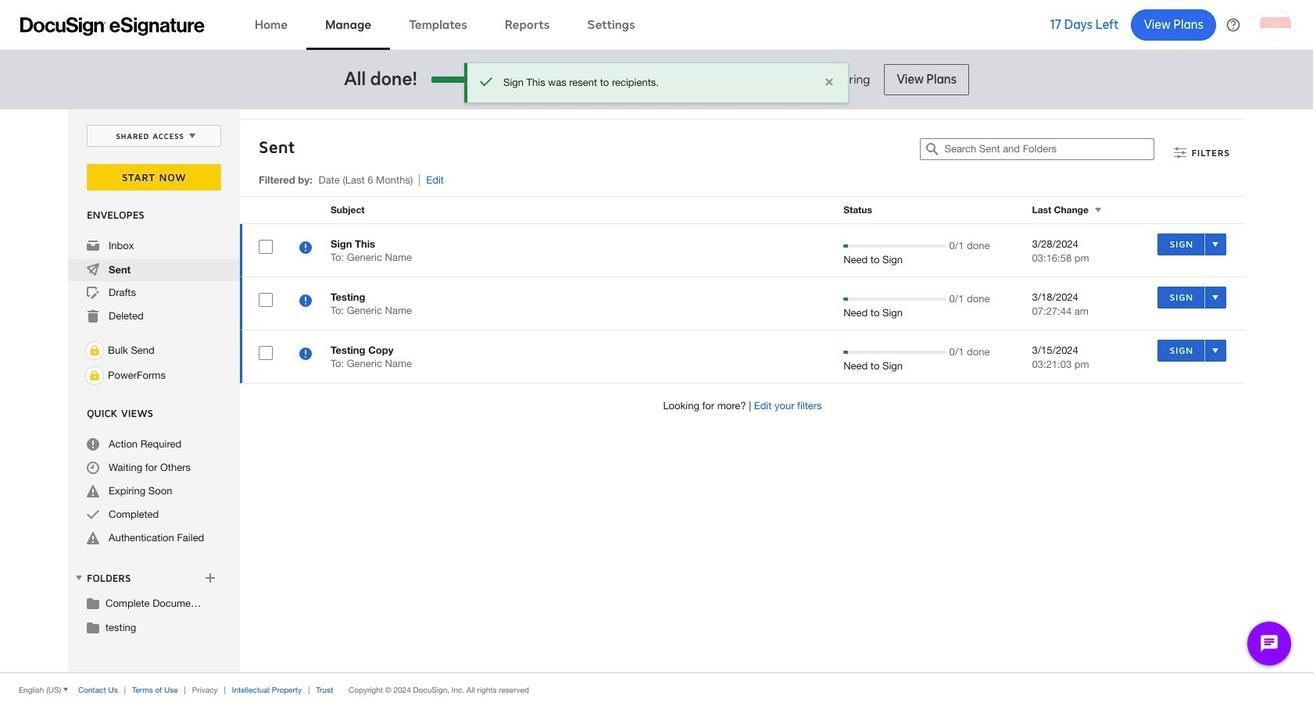 Task type: describe. For each thing, give the bounding box(es) containing it.
view folders image
[[73, 572, 85, 585]]

docusign esignature image
[[20, 17, 205, 36]]

your uploaded profile image image
[[1260, 9, 1292, 40]]

need to sign image
[[299, 242, 312, 256]]

folder image
[[87, 597, 99, 610]]

2 need to sign image from the top
[[299, 348, 312, 363]]

clock image
[[87, 462, 99, 475]]

lock image
[[85, 367, 104, 385]]



Task type: vqa. For each thing, say whether or not it's contained in the screenshot.
Need to Sign image to the top
yes



Task type: locate. For each thing, give the bounding box(es) containing it.
status
[[504, 76, 812, 90]]

alert image down clock icon
[[87, 486, 99, 498]]

alert image
[[87, 486, 99, 498], [87, 532, 99, 545]]

1 need to sign image from the top
[[299, 295, 312, 310]]

action required image
[[87, 439, 99, 451]]

need to sign image
[[299, 295, 312, 310], [299, 348, 312, 363]]

completed image
[[87, 509, 99, 522]]

draft image
[[87, 287, 99, 299]]

folder image
[[87, 622, 99, 634]]

secondary navigation region
[[68, 109, 1249, 673]]

more info region
[[0, 673, 1314, 707]]

0 vertical spatial need to sign image
[[299, 295, 312, 310]]

inbox image
[[87, 240, 99, 253]]

2 alert image from the top
[[87, 532, 99, 545]]

1 alert image from the top
[[87, 486, 99, 498]]

lock image
[[85, 342, 104, 360]]

Search Sent and Folders text field
[[945, 139, 1154, 160]]

1 vertical spatial need to sign image
[[299, 348, 312, 363]]

alert image down completed icon
[[87, 532, 99, 545]]

1 vertical spatial alert image
[[87, 532, 99, 545]]

sent image
[[87, 263, 99, 276]]

0 vertical spatial alert image
[[87, 486, 99, 498]]

trash image
[[87, 310, 99, 323]]



